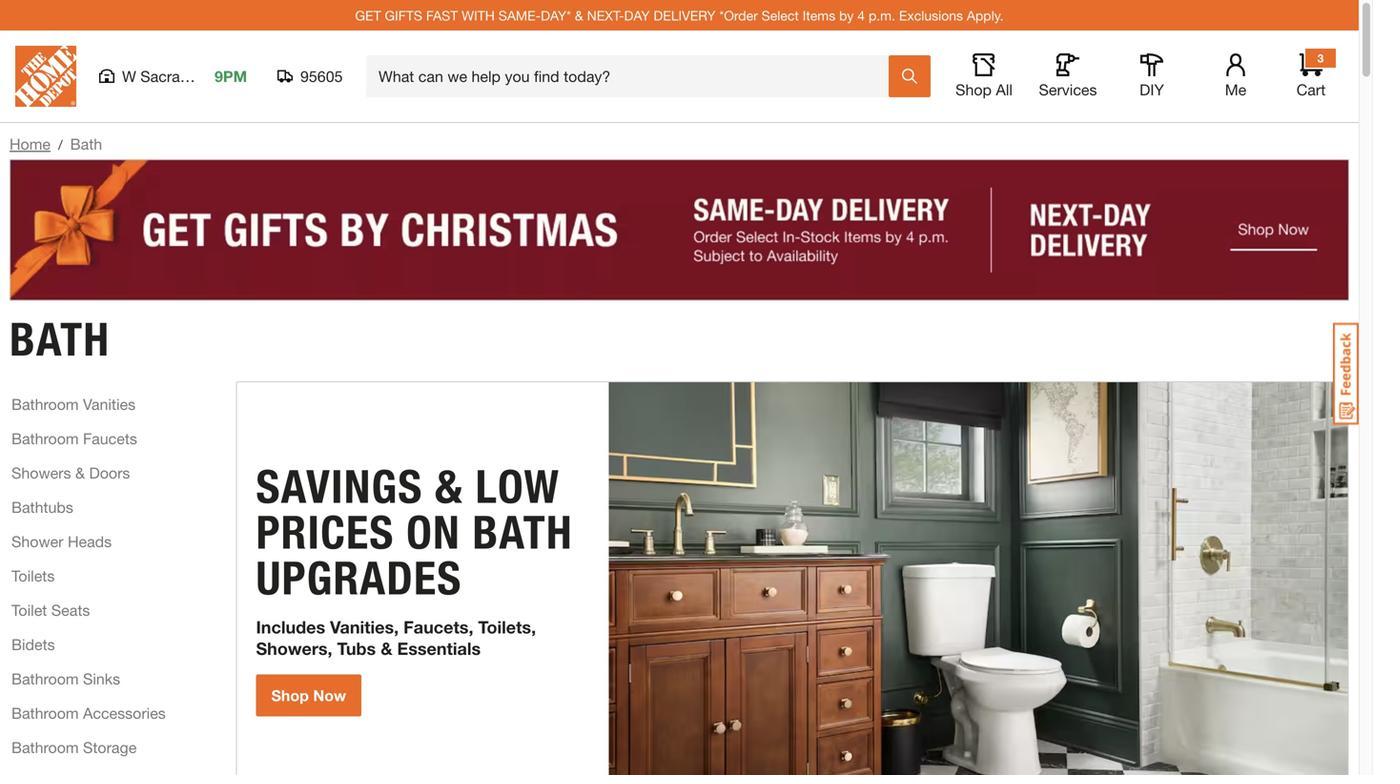 Task type: vqa. For each thing, say whether or not it's contained in the screenshot.
Sacramento
yes



Task type: describe. For each thing, give the bounding box(es) containing it.
bathtubs
[[11, 498, 73, 517]]

9pm
[[215, 67, 247, 85]]

me button
[[1206, 53, 1267, 99]]

toilets link
[[11, 565, 55, 588]]

vanities
[[83, 395, 136, 414]]

accessories
[[83, 705, 166, 723]]

bathroom for bathroom accessories
[[11, 705, 79, 723]]

w sacramento 9pm
[[122, 67, 247, 85]]

delivery
[[654, 7, 716, 23]]

me
[[1226, 81, 1247, 99]]

p.m.
[[869, 7, 896, 23]]

faucets
[[83, 430, 137, 448]]

bathroom faucets
[[11, 430, 137, 448]]

the home depot logo image
[[15, 46, 76, 107]]

day*
[[541, 7, 572, 23]]

storage
[[83, 739, 137, 757]]

apply.
[[967, 7, 1004, 23]]

toilet seats
[[11, 601, 90, 620]]

tubs
[[337, 639, 376, 659]]

/
[[58, 137, 63, 153]]

bathroom sinks
[[11, 670, 120, 688]]

now
[[313, 687, 346, 705]]

bathroom storage link
[[11, 736, 137, 759]]

cart 3
[[1297, 52, 1326, 99]]

shop now
[[271, 687, 346, 705]]

doors
[[89, 464, 130, 482]]

services
[[1039, 81, 1098, 99]]

home link
[[10, 135, 51, 153]]

sinks
[[83, 670, 120, 688]]

faucets,
[[404, 617, 474, 638]]

upgrades
[[256, 551, 462, 606]]

by
[[840, 7, 854, 23]]

low
[[476, 459, 560, 515]]

select
[[762, 7, 799, 23]]

items
[[803, 7, 836, 23]]

shower heads
[[11, 533, 112, 551]]

showers,
[[256, 639, 333, 659]]

shop all
[[956, 81, 1013, 99]]

includes
[[256, 617, 325, 638]]

cart
[[1297, 81, 1326, 99]]

& right day*
[[575, 7, 584, 23]]

all
[[997, 81, 1013, 99]]

diy button
[[1122, 53, 1183, 99]]

95605
[[301, 67, 343, 85]]

toilet
[[11, 601, 47, 620]]

shower
[[11, 533, 63, 551]]

essentials
[[397, 639, 481, 659]]

get gifts fast with same-day* & next-day delivery *order select items by 4 p.m. exclusions apply.
[[355, 7, 1004, 23]]

1 vertical spatial bath
[[10, 312, 110, 367]]

includes vanities, faucets, toilets, showers, tubs & essentials
[[256, 617, 536, 659]]

toilet seats link
[[11, 599, 90, 622]]



Task type: locate. For each thing, give the bounding box(es) containing it.
feedback link image
[[1334, 322, 1360, 426]]

fast
[[426, 7, 458, 23]]

bathroom accessories
[[11, 705, 166, 723]]

bathroom faucets link
[[11, 427, 137, 450]]

What can we help you find today? search field
[[379, 56, 888, 96]]

1 vertical spatial shop
[[271, 687, 309, 705]]

bath right /
[[70, 135, 102, 153]]

savings & low prices on  bath upgrades
[[256, 459, 573, 606]]

image for savings & low prices on  bath upgrades image
[[609, 383, 1349, 776]]

home / bath
[[10, 135, 102, 153]]

bathroom for bathroom sinks
[[11, 670, 79, 688]]

shop
[[956, 81, 992, 99], [271, 687, 309, 705]]

on
[[407, 505, 461, 560]]

next-
[[587, 7, 624, 23]]

bath
[[70, 135, 102, 153], [10, 312, 110, 367]]

0 vertical spatial bath
[[70, 135, 102, 153]]

bath
[[473, 505, 573, 560]]

3 bathroom from the top
[[11, 670, 79, 688]]

same-
[[499, 7, 541, 23]]

sponsored banner image
[[10, 159, 1350, 301]]

bidets
[[11, 636, 55, 654]]

shop for shop now
[[271, 687, 309, 705]]

shower heads link
[[11, 530, 112, 553]]

& inside includes vanities, faucets, toilets, showers, tubs & essentials
[[381, 639, 393, 659]]

gifts
[[385, 7, 423, 23]]

bathroom down bathroom accessories
[[11, 739, 79, 757]]

day
[[624, 7, 650, 23]]

*order
[[720, 7, 758, 23]]

sacramento
[[140, 67, 223, 85]]

shop inside button
[[956, 81, 992, 99]]

& right tubs
[[381, 639, 393, 659]]

bathroom up showers
[[11, 430, 79, 448]]

exclusions
[[900, 7, 964, 23]]

0 vertical spatial shop
[[956, 81, 992, 99]]

showers & doors
[[11, 464, 130, 482]]

shop left now
[[271, 687, 309, 705]]

bath up bathroom vanities 'link'
[[10, 312, 110, 367]]

shop left all
[[956, 81, 992, 99]]

2 bathroom from the top
[[11, 430, 79, 448]]

toilets,
[[478, 617, 536, 638]]

bathroom down bathroom sinks
[[11, 705, 79, 723]]

bathroom vanities
[[11, 395, 136, 414]]

bathroom accessories link
[[11, 702, 166, 725]]

4
[[858, 7, 865, 23]]

& left low on the left
[[435, 459, 464, 515]]

savings
[[256, 459, 423, 515]]

bathroom for bathroom vanities
[[11, 395, 79, 414]]

shop all button
[[954, 53, 1015, 99]]

1 bathroom from the top
[[11, 395, 79, 414]]

bathroom
[[11, 395, 79, 414], [11, 430, 79, 448], [11, 670, 79, 688], [11, 705, 79, 723], [11, 739, 79, 757]]

4 bathroom from the top
[[11, 705, 79, 723]]

bathroom for bathroom faucets
[[11, 430, 79, 448]]

bathtubs link
[[11, 496, 73, 519]]

shop for shop all
[[956, 81, 992, 99]]

3
[[1318, 52, 1325, 65]]

bidets link
[[11, 633, 55, 656]]

0 horizontal spatial shop
[[271, 687, 309, 705]]

& left doors
[[75, 464, 85, 482]]

&
[[575, 7, 584, 23], [435, 459, 464, 515], [75, 464, 85, 482], [381, 639, 393, 659]]

heads
[[68, 533, 112, 551]]

bathroom storage
[[11, 739, 137, 757]]

bathroom inside 'link'
[[11, 395, 79, 414]]

bathroom vanities link
[[11, 393, 136, 416]]

1 horizontal spatial shop
[[956, 81, 992, 99]]

bathroom sinks link
[[11, 668, 120, 691]]

& inside savings & low prices on  bath upgrades
[[435, 459, 464, 515]]

seats
[[51, 601, 90, 620]]

showers
[[11, 464, 71, 482]]

showers & doors link
[[11, 462, 130, 485]]

get
[[355, 7, 381, 23]]

services button
[[1038, 53, 1099, 99]]

bathroom for bathroom storage
[[11, 739, 79, 757]]

bathroom down bidets
[[11, 670, 79, 688]]

vanities,
[[330, 617, 399, 638]]

diy
[[1140, 81, 1165, 99]]

bathroom up the bathroom faucets link
[[11, 395, 79, 414]]

5 bathroom from the top
[[11, 739, 79, 757]]

shop now link
[[256, 675, 362, 717]]

with
[[462, 7, 495, 23]]

toilets
[[11, 567, 55, 585]]

home
[[10, 135, 51, 153]]

prices
[[256, 505, 394, 560]]

w
[[122, 67, 136, 85]]

95605 button
[[278, 67, 343, 86]]



